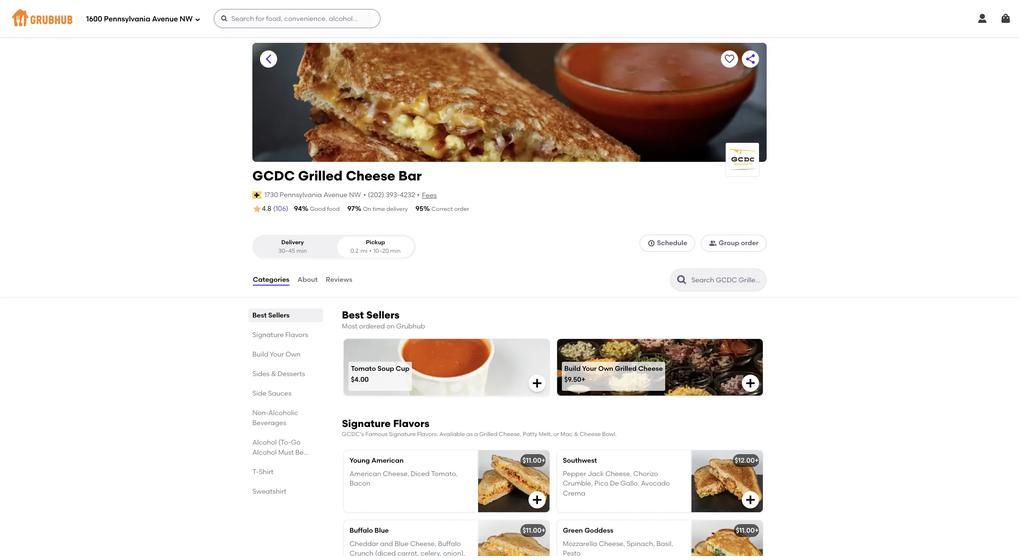Task type: vqa. For each thing, say whether or not it's contained in the screenshot.
the left Your
yes



Task type: describe. For each thing, give the bounding box(es) containing it.
fees button
[[422, 190, 437, 201]]

build for build your own grilled cheese $9.50 +
[[565, 365, 581, 373]]

gcdc's
[[342, 431, 364, 438]]

bar
[[399, 168, 422, 184]]

food
[[327, 206, 340, 213]]

(106)
[[273, 205, 289, 213]]

(202) 393-4232 button
[[368, 190, 415, 200]]

1600 pennsylvania avenue nw
[[86, 15, 193, 23]]

as
[[467, 431, 473, 438]]

build your own
[[253, 351, 301, 359]]

green goddess image
[[692, 521, 763, 557]]

grilled inside build your own grilled cheese $9.50 +
[[615, 365, 637, 373]]

tomato
[[351, 365, 376, 373]]

diced
[[411, 470, 430, 478]]

30–45
[[278, 248, 295, 254]]

order for group order
[[741, 239, 759, 247]]

gallo,
[[621, 480, 640, 488]]

tomato soup cup $4.00
[[351, 365, 410, 384]]

signature for signature flavors gcdc's famous signature flavors: available as a grilled cheese, patty melt, or mac & cheese bowl.
[[342, 418, 391, 430]]

pesto
[[563, 550, 581, 557]]

4.8
[[262, 205, 272, 213]]

Search GCDC Grilled Cheese Bar search field
[[691, 276, 764, 285]]

soup
[[378, 365, 394, 373]]

share icon image
[[745, 53, 757, 65]]

correct
[[432, 206, 453, 213]]

best for best sellers
[[253, 312, 267, 320]]

desserts
[[278, 370, 305, 378]]

non-
[[253, 409, 269, 417]]

green goddess
[[563, 527, 614, 535]]

+ for american
[[542, 457, 546, 465]]

build your own grilled cheese $9.50 +
[[565, 365, 663, 384]]

young american
[[350, 457, 404, 465]]

mozzarella cheese, spinach, basil, pesto
[[563, 540, 674, 557]]

1730
[[265, 191, 278, 199]]

svg image inside schedule button
[[648, 240, 655, 247]]

2 vertical spatial signature
[[389, 431, 416, 438]]

shirt
[[259, 468, 274, 477]]

about
[[298, 276, 318, 284]]

best for best sellers most ordered on grubhub
[[342, 309, 364, 321]]

cheese, inside 'pepper jack cheese, chorizo crumble, pico de gallo, avocado crema'
[[606, 470, 632, 478]]

about button
[[297, 263, 318, 297]]

$12.00
[[735, 457, 755, 465]]

cheddar and blue cheese, buffalo crunch (diced carrot, celery, onion)
[[350, 540, 465, 557]]

0 vertical spatial blue
[[375, 527, 389, 535]]

& inside signature flavors gcdc's famous signature flavors: available as a grilled cheese, patty melt, or mac & cheese bowl.
[[574, 431, 579, 438]]

mac
[[561, 431, 573, 438]]

side
[[253, 390, 267, 398]]

pepper jack cheese, chorizo crumble, pico de gallo, avocado crema
[[563, 470, 670, 498]]

0 vertical spatial american
[[372, 457, 404, 465]]

pickup
[[366, 239, 385, 246]]

gcdc
[[253, 168, 295, 184]]

0 horizontal spatial cheese
[[346, 168, 395, 184]]

sides & desserts tab
[[253, 369, 319, 379]]

buffalo blue
[[350, 527, 389, 535]]

goddess
[[585, 527, 614, 535]]

signature flavors gcdc's famous signature flavors: available as a grilled cheese, patty melt, or mac & cheese bowl.
[[342, 418, 617, 438]]

caret left icon image
[[263, 53, 274, 65]]

cheese, inside cheddar and blue cheese, buffalo crunch (diced carrot, celery, onion)
[[410, 540, 437, 548]]

0.2
[[351, 248, 359, 254]]

0 horizontal spatial buffalo
[[350, 527, 373, 535]]

mozzarella
[[563, 540, 598, 548]]

delivery
[[387, 206, 408, 213]]

famous
[[366, 431, 388, 438]]

1730 pennsylvania avenue nw
[[265, 191, 361, 199]]

side sauces
[[253, 390, 292, 398]]

or
[[554, 431, 560, 438]]

pennsylvania for 1730
[[280, 191, 322, 199]]

$4.00
[[351, 376, 369, 384]]

young american image
[[478, 451, 550, 513]]

basil,
[[657, 540, 674, 548]]

group order
[[719, 239, 759, 247]]

avocado
[[641, 480, 670, 488]]

good
[[310, 206, 326, 213]]

Search for food, convenience, alcohol... search field
[[214, 9, 381, 28]]

bowl.
[[603, 431, 617, 438]]

schedule
[[657, 239, 688, 247]]

$11.00 + for american cheese, diced tomato, bacon
[[523, 457, 546, 465]]

ordered
[[359, 323, 385, 331]]

best sellers
[[253, 312, 290, 320]]

people icon image
[[710, 240, 717, 247]]

schedule button
[[640, 235, 696, 252]]

1730 pennsylvania avenue nw button
[[264, 190, 362, 201]]

on
[[387, 323, 395, 331]]

$11.00 for american cheese, diced tomato, bacon
[[523, 457, 542, 465]]

celery,
[[421, 550, 442, 557]]

sauces
[[268, 390, 292, 398]]

$11.00 for cheddar and blue cheese, buffalo crunch (diced carrot, celery, onion)
[[523, 527, 542, 535]]

group
[[719, 239, 740, 247]]

flavors for signature flavors gcdc's famous signature flavors: available as a grilled cheese, patty melt, or mac & cheese bowl.
[[393, 418, 430, 430]]

min inside the pickup 0.2 mi • 10–20 min
[[390, 248, 401, 254]]

grilled inside signature flavors gcdc's famous signature flavors: available as a grilled cheese, patty melt, or mac & cheese bowl.
[[480, 431, 498, 438]]

393-
[[386, 191, 400, 199]]

available
[[440, 431, 465, 438]]

$11.00 for mozzarella cheese, spinach, basil, pesto
[[736, 527, 755, 535]]

t-
[[253, 468, 259, 477]]

reviews
[[326, 276, 352, 284]]

crunch
[[350, 550, 374, 557]]

min inside delivery 30–45 min
[[297, 248, 307, 254]]

american cheese, diced tomato, bacon
[[350, 470, 458, 488]]

1600
[[86, 15, 102, 23]]

cheese inside build your own grilled cheese $9.50 +
[[639, 365, 663, 373]]

10–20
[[374, 248, 389, 254]]

best sellers tab
[[253, 311, 319, 321]]

good food
[[310, 206, 340, 213]]



Task type: locate. For each thing, give the bounding box(es) containing it.
1 vertical spatial order
[[741, 239, 759, 247]]

delivery
[[281, 239, 304, 246]]

option group containing delivery 30–45 min
[[253, 235, 416, 259]]

signature flavors tab
[[253, 330, 319, 340]]

97
[[348, 205, 355, 213]]

subscription pass image
[[253, 191, 262, 199]]

sides & desserts
[[253, 370, 305, 378]]

1 vertical spatial your
[[583, 365, 597, 373]]

buffalo inside cheddar and blue cheese, buffalo crunch (diced carrot, celery, onion)
[[438, 540, 461, 548]]

american up american cheese, diced tomato, bacon
[[372, 457, 404, 465]]

4232
[[400, 191, 415, 199]]

cheese, up the celery, on the bottom of page
[[410, 540, 437, 548]]

signature for signature flavors
[[253, 331, 284, 339]]

grilled
[[298, 168, 343, 184], [615, 365, 637, 373], [480, 431, 498, 438]]

1 horizontal spatial avenue
[[324, 191, 348, 199]]

own
[[286, 351, 301, 359], [599, 365, 614, 373]]

chorizo
[[634, 470, 659, 478]]

0 horizontal spatial nw
[[180, 15, 193, 23]]

own inside build your own grilled cheese $9.50 +
[[599, 365, 614, 373]]

1 vertical spatial flavors
[[393, 418, 430, 430]]

own inside tab
[[286, 351, 301, 359]]

cheese inside signature flavors gcdc's famous signature flavors: available as a grilled cheese, patty melt, or mac & cheese bowl.
[[580, 431, 601, 438]]

cheese, down the young american at the left
[[383, 470, 409, 478]]

time
[[373, 206, 385, 213]]

best
[[342, 309, 364, 321], [253, 312, 267, 320]]

t-shirt tab
[[253, 467, 319, 477]]

pickup 0.2 mi • 10–20 min
[[351, 239, 401, 254]]

american up bacon
[[350, 470, 381, 478]]

your for build your own grilled cheese $9.50 +
[[583, 365, 597, 373]]

avenue
[[152, 15, 178, 23], [324, 191, 348, 199]]

1 horizontal spatial pennsylvania
[[280, 191, 322, 199]]

0 horizontal spatial build
[[253, 351, 268, 359]]

$11.00 + for mozzarella cheese, spinach, basil, pesto
[[736, 527, 759, 535]]

pepper
[[563, 470, 587, 478]]

• (202) 393-4232 • fees
[[364, 191, 437, 199]]

categories button
[[253, 263, 290, 297]]

• right 4232
[[417, 191, 420, 199]]

save this restaurant image
[[724, 53, 736, 65]]

1 vertical spatial avenue
[[324, 191, 348, 199]]

southwest image
[[692, 451, 763, 513]]

best up most
[[342, 309, 364, 321]]

and
[[380, 540, 393, 548]]

blue up the and
[[375, 527, 389, 535]]

categories
[[253, 276, 290, 284]]

pennsylvania inside button
[[280, 191, 322, 199]]

svg image
[[220, 15, 228, 22], [195, 16, 200, 22], [648, 240, 655, 247], [532, 378, 543, 389], [532, 494, 543, 506]]

nw inside main navigation navigation
[[180, 15, 193, 23]]

sides
[[253, 370, 270, 378]]

cheese, left patty
[[499, 431, 522, 438]]

crumble,
[[563, 480, 593, 488]]

94
[[294, 205, 302, 213]]

• inside the pickup 0.2 mi • 10–20 min
[[369, 248, 372, 254]]

save this restaurant button
[[721, 51, 739, 68]]

1 horizontal spatial sellers
[[367, 309, 400, 321]]

signature up famous
[[342, 418, 391, 430]]

0 vertical spatial nw
[[180, 15, 193, 23]]

avenue inside main navigation navigation
[[152, 15, 178, 23]]

beverages
[[253, 419, 287, 427]]

american inside american cheese, diced tomato, bacon
[[350, 470, 381, 478]]

your for build your own
[[270, 351, 284, 359]]

nw for 1600 pennsylvania avenue nw
[[180, 15, 193, 23]]

1 horizontal spatial min
[[390, 248, 401, 254]]

green
[[563, 527, 583, 535]]

1 horizontal spatial nw
[[349, 191, 361, 199]]

2 horizontal spatial •
[[417, 191, 420, 199]]

1 horizontal spatial cheese
[[580, 431, 601, 438]]

2 vertical spatial grilled
[[480, 431, 498, 438]]

avenue for 1600 pennsylvania avenue nw
[[152, 15, 178, 23]]

order right group
[[741, 239, 759, 247]]

grubhub
[[396, 323, 425, 331]]

t-shirt
[[253, 468, 274, 477]]

reviews button
[[325, 263, 353, 297]]

best up signature flavors
[[253, 312, 267, 320]]

order inside button
[[741, 239, 759, 247]]

order right correct
[[454, 206, 469, 213]]

blue
[[375, 527, 389, 535], [395, 540, 409, 548]]

build up $9.50
[[565, 365, 581, 373]]

0 vertical spatial pennsylvania
[[104, 15, 150, 23]]

• left (202)
[[364, 191, 366, 199]]

& right mac
[[574, 431, 579, 438]]

0 horizontal spatial pennsylvania
[[104, 15, 150, 23]]

1 vertical spatial nw
[[349, 191, 361, 199]]

jack
[[588, 470, 604, 478]]

$9.50
[[565, 376, 582, 384]]

0 horizontal spatial •
[[364, 191, 366, 199]]

1 vertical spatial signature
[[342, 418, 391, 430]]

0 horizontal spatial sellers
[[268, 312, 290, 320]]

signature inside tab
[[253, 331, 284, 339]]

1 vertical spatial grilled
[[615, 365, 637, 373]]

star icon image
[[253, 204, 262, 214]]

svg image
[[977, 13, 989, 24], [1001, 13, 1012, 24], [745, 378, 757, 389], [745, 494, 757, 506]]

1 min from the left
[[297, 248, 307, 254]]

0 vertical spatial buffalo
[[350, 527, 373, 535]]

0 vertical spatial grilled
[[298, 168, 343, 184]]

0 horizontal spatial own
[[286, 351, 301, 359]]

buffalo blue image
[[478, 521, 550, 557]]

cup
[[396, 365, 410, 373]]

1 vertical spatial &
[[574, 431, 579, 438]]

(202)
[[368, 191, 384, 199]]

best sellers most ordered on grubhub
[[342, 309, 425, 331]]

0 vertical spatial cheese
[[346, 168, 395, 184]]

main navigation navigation
[[0, 0, 1020, 37]]

gcdc grilled cheese bar logo image
[[726, 146, 760, 173]]

2 min from the left
[[390, 248, 401, 254]]

0 horizontal spatial blue
[[375, 527, 389, 535]]

sellers up signature flavors
[[268, 312, 290, 320]]

your
[[270, 351, 284, 359], [583, 365, 597, 373]]

1 vertical spatial buffalo
[[438, 540, 461, 548]]

2 horizontal spatial grilled
[[615, 365, 637, 373]]

0 vertical spatial flavors
[[285, 331, 308, 339]]

sellers
[[367, 309, 400, 321], [268, 312, 290, 320]]

0 vertical spatial signature
[[253, 331, 284, 339]]

flavors up flavors:
[[393, 418, 430, 430]]

own for build your own
[[286, 351, 301, 359]]

non-alcoholic beverages
[[253, 409, 298, 427]]

(diced
[[375, 550, 396, 557]]

cheese,
[[499, 431, 522, 438], [383, 470, 409, 478], [606, 470, 632, 478], [410, 540, 437, 548], [599, 540, 625, 548]]

1 vertical spatial american
[[350, 470, 381, 478]]

nw for 1730 pennsylvania avenue nw
[[349, 191, 361, 199]]

your inside tab
[[270, 351, 284, 359]]

1 horizontal spatial buffalo
[[438, 540, 461, 548]]

fees
[[422, 191, 437, 199]]

+ for goddess
[[755, 527, 759, 535]]

pennsylvania
[[104, 15, 150, 23], [280, 191, 322, 199]]

most
[[342, 323, 358, 331]]

& inside tab
[[271, 370, 276, 378]]

cheese, inside mozzarella cheese, spinach, basil, pesto
[[599, 540, 625, 548]]

nw
[[180, 15, 193, 23], [349, 191, 361, 199]]

min down delivery
[[297, 248, 307, 254]]

young
[[350, 457, 370, 465]]

pennsylvania up 94
[[280, 191, 322, 199]]

1 vertical spatial cheese
[[639, 365, 663, 373]]

southwest
[[563, 457, 597, 465]]

build inside tab
[[253, 351, 268, 359]]

non-alcoholic beverages tab
[[253, 408, 319, 428]]

best inside tab
[[253, 312, 267, 320]]

flavors inside tab
[[285, 331, 308, 339]]

option group
[[253, 235, 416, 259]]

0 horizontal spatial grilled
[[298, 168, 343, 184]]

+ for blue
[[542, 527, 546, 535]]

0 horizontal spatial order
[[454, 206, 469, 213]]

sellers for best sellers
[[268, 312, 290, 320]]

0 vertical spatial order
[[454, 206, 469, 213]]

pennsylvania for 1600
[[104, 15, 150, 23]]

tab
[[253, 438, 319, 458]]

signature left flavors:
[[389, 431, 416, 438]]

signature flavors
[[253, 331, 308, 339]]

0 horizontal spatial &
[[271, 370, 276, 378]]

& right sides
[[271, 370, 276, 378]]

buffalo
[[350, 527, 373, 535], [438, 540, 461, 548]]

avenue for 1730 pennsylvania avenue nw
[[324, 191, 348, 199]]

1 horizontal spatial •
[[369, 248, 372, 254]]

delivery 30–45 min
[[278, 239, 307, 254]]

1 horizontal spatial blue
[[395, 540, 409, 548]]

buffalo up cheddar
[[350, 527, 373, 535]]

build for build your own
[[253, 351, 268, 359]]

min right "10–20"
[[390, 248, 401, 254]]

sellers inside best sellers most ordered on grubhub
[[367, 309, 400, 321]]

buffalo up the celery, on the bottom of page
[[438, 540, 461, 548]]

tomato,
[[431, 470, 458, 478]]

sweatshirt
[[253, 488, 287, 496]]

0 horizontal spatial avenue
[[152, 15, 178, 23]]

+ inside build your own grilled cheese $9.50 +
[[582, 376, 586, 384]]

side sauces tab
[[253, 389, 319, 399]]

cheese, inside signature flavors gcdc's famous signature flavors: available as a grilled cheese, patty melt, or mac & cheese bowl.
[[499, 431, 522, 438]]

pico
[[595, 480, 609, 488]]

cheese, inside american cheese, diced tomato, bacon
[[383, 470, 409, 478]]

cheese, down goddess
[[599, 540, 625, 548]]

1 vertical spatial pennsylvania
[[280, 191, 322, 199]]

1 vertical spatial own
[[599, 365, 614, 373]]

0 vertical spatial own
[[286, 351, 301, 359]]

0 vertical spatial your
[[270, 351, 284, 359]]

order
[[454, 206, 469, 213], [741, 239, 759, 247]]

1 horizontal spatial best
[[342, 309, 364, 321]]

0 horizontal spatial min
[[297, 248, 307, 254]]

1 horizontal spatial own
[[599, 365, 614, 373]]

0 horizontal spatial best
[[253, 312, 267, 320]]

de
[[610, 480, 619, 488]]

on time delivery
[[363, 206, 408, 213]]

1 vertical spatial blue
[[395, 540, 409, 548]]

crema
[[563, 490, 586, 498]]

$11.00 + for cheddar and blue cheese, buffalo crunch (diced carrot, celery, onion)
[[523, 527, 546, 535]]

build up sides
[[253, 351, 268, 359]]

1 horizontal spatial &
[[574, 431, 579, 438]]

1 horizontal spatial flavors
[[393, 418, 430, 430]]

signature down best sellers
[[253, 331, 284, 339]]

cheddar
[[350, 540, 379, 548]]

sellers up on
[[367, 309, 400, 321]]

flavors down best sellers tab
[[285, 331, 308, 339]]

gcdc grilled cheese bar
[[253, 168, 422, 184]]

avenue inside button
[[324, 191, 348, 199]]

sellers for best sellers most ordered on grubhub
[[367, 309, 400, 321]]

blue up carrot, at the left bottom
[[395, 540, 409, 548]]

group order button
[[702, 235, 767, 252]]

sweatshirt tab
[[253, 487, 319, 497]]

1 horizontal spatial build
[[565, 365, 581, 373]]

pennsylvania inside main navigation navigation
[[104, 15, 150, 23]]

own for build your own grilled cheese $9.50 +
[[599, 365, 614, 373]]

flavors:
[[417, 431, 438, 438]]

build inside build your own grilled cheese $9.50 +
[[565, 365, 581, 373]]

1 horizontal spatial grilled
[[480, 431, 498, 438]]

your inside build your own grilled cheese $9.50 +
[[583, 365, 597, 373]]

carrot,
[[398, 550, 419, 557]]

1 vertical spatial build
[[565, 365, 581, 373]]

• right mi
[[369, 248, 372, 254]]

0 vertical spatial build
[[253, 351, 268, 359]]

0 vertical spatial avenue
[[152, 15, 178, 23]]

mi
[[361, 248, 368, 254]]

2 vertical spatial cheese
[[580, 431, 601, 438]]

order for correct order
[[454, 206, 469, 213]]

sellers inside best sellers tab
[[268, 312, 290, 320]]

search icon image
[[677, 274, 688, 286]]

0 horizontal spatial flavors
[[285, 331, 308, 339]]

cheese, up de
[[606, 470, 632, 478]]

1 horizontal spatial order
[[741, 239, 759, 247]]

0 vertical spatial &
[[271, 370, 276, 378]]

on
[[363, 206, 371, 213]]

1 horizontal spatial your
[[583, 365, 597, 373]]

2 horizontal spatial cheese
[[639, 365, 663, 373]]

american
[[372, 457, 404, 465], [350, 470, 381, 478]]

0 horizontal spatial your
[[270, 351, 284, 359]]

flavors for signature flavors
[[285, 331, 308, 339]]

build your own tab
[[253, 350, 319, 360]]

pennsylvania right 1600
[[104, 15, 150, 23]]

best inside best sellers most ordered on grubhub
[[342, 309, 364, 321]]

$12.00 +
[[735, 457, 759, 465]]

nw inside button
[[349, 191, 361, 199]]

blue inside cheddar and blue cheese, buffalo crunch (diced carrot, celery, onion)
[[395, 540, 409, 548]]

build
[[253, 351, 268, 359], [565, 365, 581, 373]]

correct order
[[432, 206, 469, 213]]

flavors inside signature flavors gcdc's famous signature flavors: available as a grilled cheese, patty melt, or mac & cheese bowl.
[[393, 418, 430, 430]]



